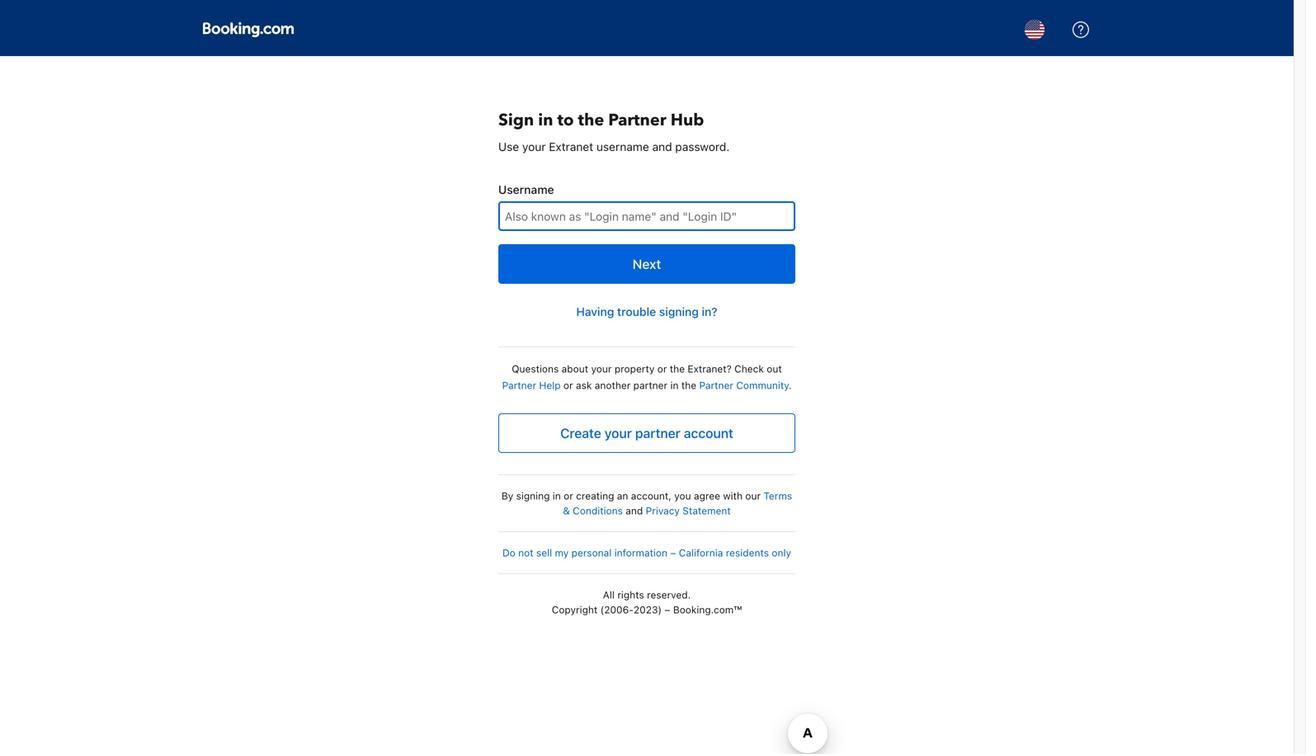 Task type: locate. For each thing, give the bounding box(es) containing it.
1 horizontal spatial .
[[789, 380, 792, 391]]

1 vertical spatial partner
[[635, 425, 681, 441]]

the down extranet?
[[681, 380, 697, 391]]

your right use
[[522, 140, 546, 153]]

0 vertical spatial partner
[[633, 380, 668, 391]]

&
[[563, 505, 570, 517]]

sell
[[536, 547, 552, 559]]

and down hub
[[652, 140, 672, 153]]

1 vertical spatial .
[[688, 589, 691, 601]]

in
[[538, 109, 553, 132], [670, 380, 679, 391], [553, 490, 561, 502]]

– left california
[[670, 547, 676, 559]]

.
[[789, 380, 792, 391], [688, 589, 691, 601]]

1 vertical spatial signing
[[516, 490, 550, 502]]

and
[[652, 140, 672, 153], [626, 505, 643, 517]]

username
[[498, 183, 554, 196]]

2 vertical spatial or
[[564, 490, 573, 502]]

having trouble signing in?
[[576, 305, 718, 319]]

in left to
[[538, 109, 553, 132]]

2 vertical spatial your
[[605, 425, 632, 441]]

your
[[522, 140, 546, 153], [591, 363, 612, 375], [605, 425, 632, 441]]

signing right by
[[516, 490, 550, 502]]

or right property
[[657, 363, 667, 375]]

partner down property
[[633, 380, 668, 391]]

2 horizontal spatial partner
[[699, 380, 734, 391]]

help
[[539, 380, 561, 391]]

only
[[772, 547, 791, 559]]

privacy
[[646, 505, 680, 517]]

1 vertical spatial and
[[626, 505, 643, 517]]

2023)
[[634, 604, 662, 616]]

create your partner account button
[[498, 413, 795, 453]]

my
[[555, 547, 569, 559]]

account
[[684, 425, 733, 441]]

the left extranet?
[[670, 363, 685, 375]]

by signing in or creating an account, you agree with our
[[502, 490, 764, 502]]

your inside button
[[605, 425, 632, 441]]

create your partner account link
[[498, 413, 795, 453]]

0 vertical spatial and
[[652, 140, 672, 153]]

partner
[[608, 109, 666, 132], [502, 380, 536, 391], [699, 380, 734, 391]]

signing left in?
[[659, 305, 699, 319]]

partner up username
[[608, 109, 666, 132]]

1 horizontal spatial and
[[652, 140, 672, 153]]

do not sell my personal information – california residents only
[[502, 547, 791, 559]]

residents
[[726, 547, 769, 559]]

0 vertical spatial in
[[538, 109, 553, 132]]

use
[[498, 140, 519, 153]]

– down reserved at the bottom of page
[[665, 604, 670, 616]]

1 vertical spatial or
[[564, 380, 573, 391]]

0 vertical spatial –
[[670, 547, 676, 559]]

partner left account on the right of page
[[635, 425, 681, 441]]

account,
[[631, 490, 672, 502]]

create your partner account
[[560, 425, 733, 441]]

0 vertical spatial .
[[789, 380, 792, 391]]

and down by signing in or creating an account, you agree with our
[[626, 505, 643, 517]]

0 horizontal spatial signing
[[516, 490, 550, 502]]

the right to
[[578, 109, 604, 132]]

signing
[[659, 305, 699, 319], [516, 490, 550, 502]]

next button
[[498, 244, 795, 284]]

partner inside questions about your property or the extranet? check out partner help or ask another partner in the partner community .
[[633, 380, 668, 391]]

questions
[[512, 363, 559, 375]]

in up create your partner account link
[[670, 380, 679, 391]]

partner inside button
[[635, 425, 681, 441]]

–
[[670, 547, 676, 559], [665, 604, 670, 616]]

1 horizontal spatial partner
[[608, 109, 666, 132]]

your right create
[[605, 425, 632, 441]]

1 vertical spatial –
[[665, 604, 670, 616]]

1 horizontal spatial signing
[[659, 305, 699, 319]]

you
[[674, 490, 691, 502]]

in?
[[702, 305, 718, 319]]

your up another
[[591, 363, 612, 375]]

2 vertical spatial the
[[681, 380, 697, 391]]

sign
[[498, 109, 534, 132]]

and privacy statement
[[623, 505, 731, 517]]

in left the creating
[[553, 490, 561, 502]]

partner down questions
[[502, 380, 536, 391]]

the inside sign in to the partner hub use your extranet username and password.
[[578, 109, 604, 132]]

copyright
[[552, 604, 598, 616]]

property
[[615, 363, 655, 375]]

1 vertical spatial your
[[591, 363, 612, 375]]

by
[[502, 490, 513, 502]]

extranet?
[[688, 363, 732, 375]]

0 horizontal spatial partner
[[502, 380, 536, 391]]

or up &
[[564, 490, 573, 502]]

partner down extranet?
[[699, 380, 734, 391]]

agree
[[694, 490, 720, 502]]

0 vertical spatial signing
[[659, 305, 699, 319]]

partner inside sign in to the partner hub use your extranet username and password.
[[608, 109, 666, 132]]

0 horizontal spatial .
[[688, 589, 691, 601]]

privacy statement link
[[646, 505, 731, 517]]

next
[[633, 256, 661, 272]]

0 vertical spatial the
[[578, 109, 604, 132]]

partner help link
[[502, 380, 561, 391]]

1 vertical spatial the
[[670, 363, 685, 375]]

or
[[657, 363, 667, 375], [564, 380, 573, 391], [564, 490, 573, 502]]

partner
[[633, 380, 668, 391], [635, 425, 681, 441]]

0 vertical spatial your
[[522, 140, 546, 153]]

to
[[557, 109, 574, 132]]

do
[[502, 547, 516, 559]]

or left ask
[[564, 380, 573, 391]]

the
[[578, 109, 604, 132], [670, 363, 685, 375], [681, 380, 697, 391]]

1 vertical spatial in
[[670, 380, 679, 391]]



Task type: vqa. For each thing, say whether or not it's contained in the screenshot.
Next
yes



Task type: describe. For each thing, give the bounding box(es) containing it.
with
[[723, 490, 743, 502]]

trouble
[[617, 305, 656, 319]]

. inside all rights reserved . copyright (2006-2023) – booking.com™
[[688, 589, 691, 601]]

extranet
[[549, 140, 593, 153]]

(2006-
[[600, 604, 634, 616]]

not
[[518, 547, 534, 559]]

questions about your property or the extranet? check out partner help or ask another partner in the partner community .
[[502, 363, 792, 391]]

terms & conditions link
[[563, 490, 792, 517]]

check
[[735, 363, 764, 375]]

out
[[767, 363, 782, 375]]

about
[[562, 363, 588, 375]]

in inside sign in to the partner hub use your extranet username and password.
[[538, 109, 553, 132]]

terms
[[764, 490, 792, 502]]

ask
[[576, 380, 592, 391]]

information
[[614, 547, 668, 559]]

having
[[576, 305, 614, 319]]

2 vertical spatial in
[[553, 490, 561, 502]]

0 horizontal spatial and
[[626, 505, 643, 517]]

password.
[[675, 140, 730, 153]]

hub
[[671, 109, 704, 132]]

having trouble signing in? button
[[498, 297, 795, 327]]

booking.com™
[[673, 604, 742, 616]]

rights
[[617, 589, 644, 601]]

in inside questions about your property or the extranet? check out partner help or ask another partner in the partner community .
[[670, 380, 679, 391]]

conditions
[[573, 505, 623, 517]]

your inside questions about your property or the extranet? check out partner help or ask another partner in the partner community .
[[591, 363, 612, 375]]

all
[[603, 589, 615, 601]]

personal
[[572, 547, 612, 559]]

having trouble signing in? link
[[498, 297, 795, 327]]

california
[[679, 547, 723, 559]]

partner community link
[[699, 380, 789, 391]]

another
[[595, 380, 631, 391]]

all rights reserved . copyright (2006-2023) – booking.com™
[[552, 589, 742, 616]]

and inside sign in to the partner hub use your extranet username and password.
[[652, 140, 672, 153]]

your inside sign in to the partner hub use your extranet username and password.
[[522, 140, 546, 153]]

0 vertical spatial or
[[657, 363, 667, 375]]

reserved
[[647, 589, 688, 601]]

our
[[745, 490, 761, 502]]

signing inside button
[[659, 305, 699, 319]]

. inside questions about your property or the extranet? check out partner help or ask another partner in the partner community .
[[789, 380, 792, 391]]

do not sell my personal information – california residents only link
[[502, 547, 791, 559]]

sign in to the partner hub element
[[498, 109, 795, 155]]

an
[[617, 490, 628, 502]]

creating
[[576, 490, 614, 502]]

sign in to the partner hub use your extranet username and password.
[[498, 109, 730, 153]]

– inside all rights reserved . copyright (2006-2023) – booking.com™
[[665, 604, 670, 616]]

terms & conditions
[[563, 490, 792, 517]]

Username text field
[[498, 201, 795, 231]]

statement
[[683, 505, 731, 517]]

username
[[597, 140, 649, 153]]

create
[[560, 425, 601, 441]]

community
[[736, 380, 789, 391]]



